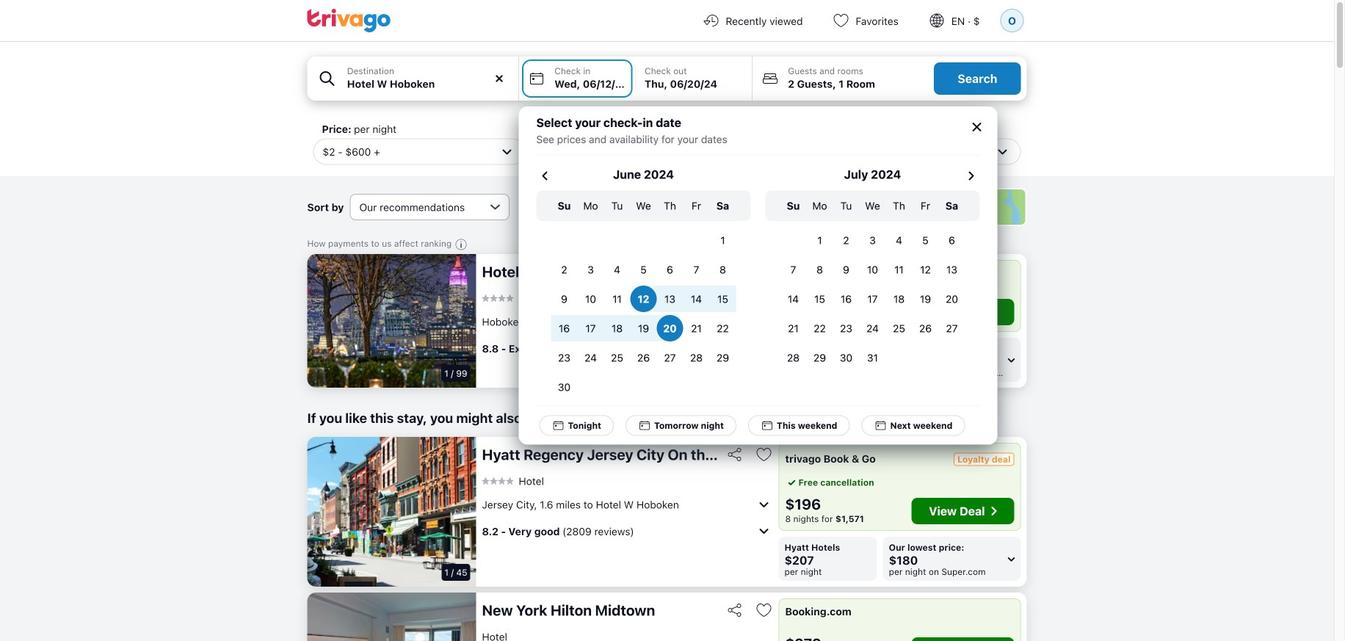 Task type: locate. For each thing, give the bounding box(es) containing it.
hyatt regency jersey city on the hudson, (jersey city, usa) image
[[307, 437, 476, 587]]

clear image
[[493, 72, 506, 85]]

hotel w hoboken, (hoboken, usa) image
[[307, 254, 476, 388]]

previous image
[[537, 167, 554, 185]]

None field
[[307, 57, 519, 101]]



Task type: vqa. For each thing, say whether or not it's contained in the screenshot.
"Cosmopolitan" in the the cosmopolitan of las vegas button
no



Task type: describe. For each thing, give the bounding box(es) containing it.
new york hilton midtown, (new york, usa) image
[[307, 593, 476, 641]]

trivago logo image
[[307, 9, 391, 32]]

Where to? search field
[[347, 76, 510, 92]]

next image
[[963, 167, 980, 185]]



